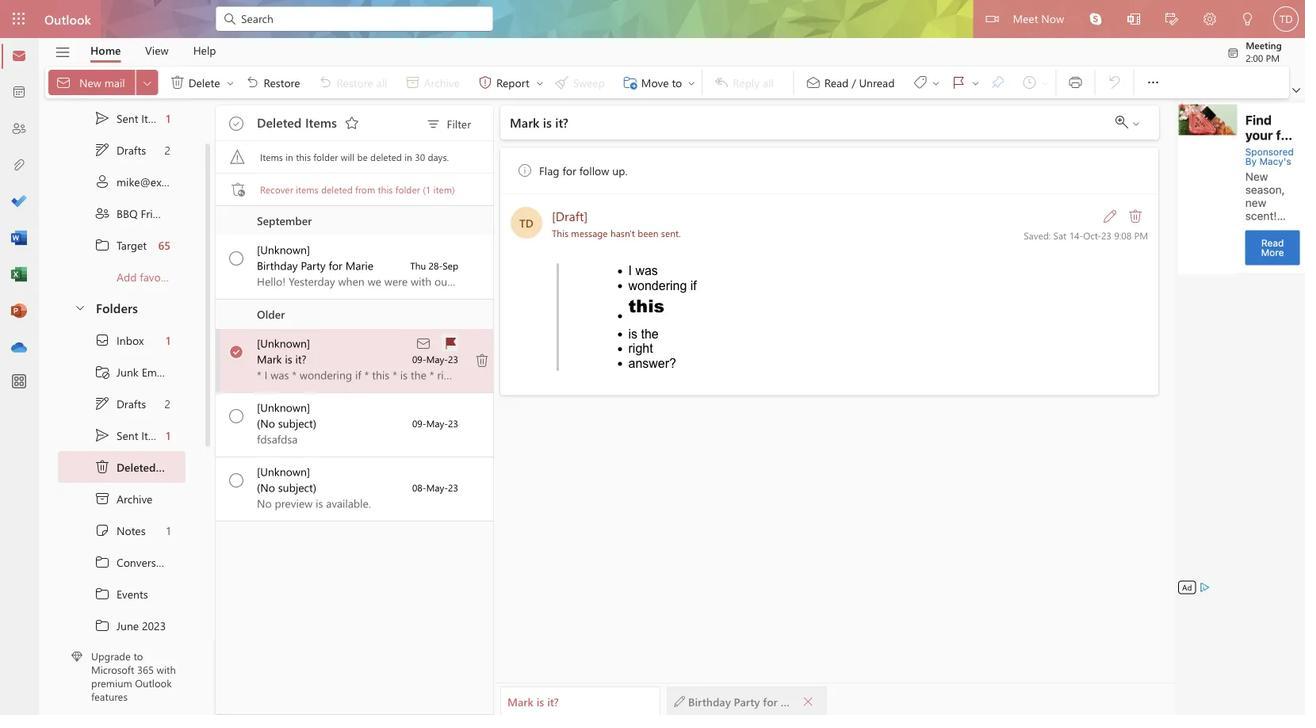 Task type: describe. For each thing, give the bounding box(es) containing it.
1  tree item from the top
[[58, 229, 186, 261]]

 inbox
[[94, 332, 144, 348]]

meet now
[[1013, 11, 1065, 25]]

 inside  move to 
[[687, 78, 697, 88]]


[[951, 75, 967, 90]]

home
[[90, 43, 121, 58]]

this up items
[[296, 151, 311, 163]]

 delete 
[[170, 75, 235, 90]]

 june 2023
[[94, 618, 166, 634]]


[[94, 174, 110, 190]]

party inside reading pane main content
[[734, 694, 760, 709]]

 inside  report 
[[535, 78, 545, 88]]


[[94, 205, 110, 221]]

[unknown] for 09-may-23
[[257, 400, 310, 415]]

 inside  
[[1132, 119, 1141, 129]]

 button
[[1060, 70, 1092, 95]]

up.
[[613, 163, 628, 178]]

Select a conversation checkbox
[[219, 458, 257, 492]]

will
[[341, 151, 355, 163]]

right inside message list 'list box'
[[437, 368, 461, 382]]

 
[[913, 75, 941, 90]]

help
[[193, 43, 216, 58]]

 button
[[1098, 203, 1123, 229]]

flag
[[539, 163, 560, 178]]

 for 
[[416, 336, 432, 351]]

be
[[357, 151, 368, 163]]

 new mail
[[56, 75, 125, 90]]

09-may-23 for fdsafdsa
[[412, 417, 458, 430]]


[[94, 364, 110, 380]]

meeting
[[1246, 38, 1282, 51]]

23 inside email message element
[[1102, 229, 1112, 242]]

(no subject) for no preview is available.
[[257, 480, 316, 495]]

september heading
[[216, 206, 493, 236]]

0 vertical spatial mark is it?
[[510, 114, 569, 131]]

inbox
[[117, 333, 144, 348]]

3  from the top
[[229, 345, 244, 359]]

1 inside  tree item
[[166, 333, 171, 348]]

2 for 
[[165, 143, 171, 157]]


[[245, 75, 261, 90]]

0 horizontal spatial folder
[[314, 151, 338, 163]]

now
[[1042, 11, 1065, 25]]

(1
[[423, 183, 431, 196]]

2 for 
[[165, 396, 171, 411]]

14-
[[1070, 229, 1084, 242]]

report
[[496, 75, 530, 89]]

tab list inside this application
[[79, 38, 228, 63]]

 tree item
[[58, 356, 186, 388]]

drafts for 
[[117, 396, 146, 411]]

drafts for 
[[117, 143, 146, 157]]

items up recover
[[260, 151, 283, 163]]


[[1128, 13, 1141, 25]]

move & delete group
[[48, 67, 699, 98]]

 for 09-may-23
[[229, 409, 244, 424]]

 tree item
[[58, 166, 215, 198]]

3  tree item from the top
[[58, 578, 186, 610]]

 filter
[[426, 116, 471, 132]]

[unknown] for 08-may-23
[[257, 464, 310, 479]]


[[986, 13, 999, 25]]

 deleted items
[[94, 459, 187, 475]]

deleted inside button
[[321, 183, 353, 196]]

08-
[[412, 482, 426, 494]]

message list section
[[216, 102, 511, 715]]

 birthday party for marie 
[[674, 694, 814, 709]]

deleted inside  deleted items
[[117, 460, 156, 475]]

wondering inside message list 'list box'
[[300, 368, 352, 382]]

1 inside  tree item
[[166, 523, 171, 538]]

 events
[[94, 586, 148, 602]]

is inside button
[[537, 694, 544, 709]]

more apps image
[[11, 374, 27, 390]]

23 for fdsafdsa
[[448, 417, 458, 430]]

message list list box
[[216, 206, 511, 715]]

 button
[[1230, 0, 1268, 40]]

5 * from the left
[[430, 368, 434, 382]]

2 horizontal spatial for
[[763, 694, 778, 709]]


[[913, 75, 928, 90]]

marie inside message list 'list box'
[[346, 258, 374, 273]]

 
[[1116, 116, 1141, 129]]

answer? inside message list 'list box'
[[471, 368, 511, 382]]

marie inside reading pane main content
[[781, 694, 810, 709]]

i was wondering if
[[629, 264, 701, 293]]

this
[[552, 226, 569, 239]]

fdsafdsa
[[257, 432, 298, 447]]

 move to 
[[623, 75, 697, 90]]

/
[[852, 75, 856, 89]]

2  sent items 1 from the top
[[94, 428, 171, 443]]

 for 
[[94, 142, 110, 158]]

1  tree item from the top
[[58, 102, 186, 134]]

mark inside message list 'list box'
[[257, 352, 282, 366]]

 archive
[[94, 491, 153, 507]]

september
[[257, 213, 312, 228]]

it? inside button
[[547, 694, 559, 709]]

 button
[[1115, 0, 1153, 40]]

[draft] this message hasn't been sent.
[[552, 207, 681, 239]]

9:08
[[1115, 229, 1132, 242]]

* i was * wondering if * this * is the * right * answer?
[[257, 368, 511, 382]]

the inside the is the right answer?
[[641, 327, 659, 341]]

subject) for fdsafdsa
[[278, 416, 316, 431]]

 tree item
[[58, 451, 187, 483]]

oct-
[[1084, 229, 1102, 242]]

sent inside tree
[[117, 428, 138, 443]]


[[477, 75, 493, 90]]

this inside button
[[378, 183, 393, 196]]

message
[[571, 226, 608, 239]]

 meeting 2:00 pm
[[1227, 38, 1282, 64]]


[[1204, 13, 1217, 25]]

tree inside this application
[[58, 324, 187, 716]]

 tree item for 
[[58, 134, 186, 166]]

 right mail
[[141, 76, 154, 89]]

 report 
[[477, 75, 545, 90]]

deleted items 
[[257, 114, 360, 131]]

sent.
[[661, 226, 681, 239]]

08-may-23
[[412, 482, 458, 494]]


[[443, 336, 459, 351]]

reading pane main content
[[494, 99, 1175, 716]]

09-may-23 for * i was * wondering if * this * is the * right * answer?
[[412, 353, 458, 366]]

 drafts for 
[[94, 396, 146, 412]]


[[1090, 13, 1103, 25]]

hasn't
[[611, 226, 635, 239]]

 button for 
[[224, 70, 237, 95]]

tags group
[[798, 67, 1053, 98]]

folder inside button
[[396, 183, 420, 196]]

 for 
[[94, 554, 110, 570]]

no
[[257, 496, 272, 511]]


[[1166, 13, 1179, 25]]

 button
[[442, 334, 459, 353]]

saved:
[[1024, 229, 1051, 242]]

(no for no preview is available.
[[257, 480, 275, 495]]

 inside  button
[[74, 301, 86, 314]]

add
[[117, 270, 137, 284]]

files image
[[11, 158, 27, 174]]

td for td dropdown button
[[1280, 13, 1293, 25]]

1  sent items 1 from the top
[[94, 110, 171, 126]]

 tree item
[[58, 515, 186, 547]]

 for  june 2023
[[94, 618, 110, 634]]

td button
[[1268, 0, 1306, 38]]

0 vertical spatial it?
[[556, 114, 569, 131]]

birthday inside reading pane main content
[[689, 694, 731, 709]]

home button
[[79, 38, 133, 63]]

 
[[951, 75, 981, 90]]

 button for 
[[534, 70, 546, 95]]

items in this folder will be deleted in 30 days.
[[260, 151, 449, 163]]

excel image
[[11, 267, 27, 283]]

 button
[[66, 293, 93, 322]]

 for  delete 
[[170, 75, 185, 90]]

help button
[[181, 38, 228, 63]]

 button
[[1123, 203, 1149, 229]]

from
[[355, 183, 375, 196]]

mail
[[105, 75, 125, 89]]

add favorite tree item
[[58, 261, 186, 293]]

target
[[117, 238, 147, 252]]

this application
[[0, 0, 1306, 716]]

thu 28-sep
[[410, 259, 458, 272]]


[[94, 332, 110, 348]]

0 vertical spatial mark
[[510, 114, 540, 131]]

1 in from the left
[[286, 151, 293, 163]]

notes
[[117, 523, 146, 538]]


[[426, 117, 441, 132]]

sat
[[1054, 229, 1067, 242]]

4 * from the left
[[393, 368, 397, 382]]


[[222, 11, 238, 27]]

items up  mike@example.com
[[141, 111, 168, 126]]

 button for 
[[970, 70, 982, 95]]

mail image
[[11, 48, 27, 64]]

birthday inside message list 'list box'
[[257, 258, 298, 273]]

[unknown] for thu 28-sep
[[257, 242, 310, 257]]

ad
[[1183, 582, 1193, 593]]

follow
[[580, 163, 610, 178]]

(no subject) for fdsafdsa
[[257, 416, 316, 431]]

outlook banner
[[0, 0, 1306, 40]]

powerpoint image
[[11, 304, 27, 320]]

2 * from the left
[[292, 368, 297, 382]]



Task type: locate. For each thing, give the bounding box(es) containing it.
1 vertical spatial td
[[520, 215, 534, 230]]

4  tree item from the top
[[58, 610, 186, 642]]

1 subject) from the top
[[278, 416, 316, 431]]

2 (no subject) from the top
[[257, 480, 316, 495]]

microsoft
[[91, 663, 134, 677]]

65
[[158, 238, 171, 252]]

 right move
[[687, 78, 697, 88]]

2  button from the left
[[970, 70, 982, 95]]

party down september
[[301, 258, 326, 273]]

2 drafts from the top
[[117, 396, 146, 411]]

 up 
[[94, 142, 110, 158]]

deleted up archive
[[117, 460, 156, 475]]

0 vertical spatial sent
[[117, 111, 138, 126]]

3 select a conversation checkbox from the top
[[219, 393, 257, 428]]

 right  at the top right of page
[[971, 78, 981, 88]]

friends
[[141, 206, 176, 221]]

 inside button
[[1128, 208, 1144, 224]]

for left 
[[763, 694, 778, 709]]

1  drafts from the top
[[94, 142, 146, 158]]

select a conversation checkbox down the older
[[219, 329, 257, 363]]

Search for email, meetings, files and more. field
[[240, 10, 484, 26]]

2 inside tree
[[165, 396, 171, 411]]

0 vertical spatial for
[[563, 163, 577, 178]]

pm inside  meeting 2:00 pm
[[1266, 51, 1280, 64]]

folder left (1
[[396, 183, 420, 196]]

filter
[[447, 116, 471, 131]]

0 vertical spatial birthday
[[257, 258, 298, 273]]

mike@example.com
[[117, 174, 215, 189]]

i
[[629, 264, 632, 278], [265, 368, 268, 382]]

0 horizontal spatial answer?
[[471, 368, 511, 382]]

1  button from the left
[[534, 70, 546, 95]]

4  from the top
[[229, 409, 244, 424]]

09- left  button
[[412, 353, 426, 366]]

 button
[[1077, 0, 1115, 38]]

0 horizontal spatial right
[[437, 368, 461, 382]]

2 [unknown] from the top
[[257, 336, 310, 351]]

 drafts for 
[[94, 142, 146, 158]]

items up  deleted items on the bottom left
[[141, 428, 168, 443]]

0 vertical spatial i
[[629, 264, 632, 278]]

1 select a conversation checkbox from the top
[[219, 236, 257, 270]]

0 vertical spatial folder
[[314, 151, 338, 163]]

2  tree item from the top
[[58, 547, 186, 578]]

items
[[141, 111, 168, 126], [305, 114, 337, 131], [260, 151, 283, 163], [141, 428, 168, 443], [159, 460, 187, 475]]

items inside deleted items 
[[305, 114, 337, 131]]

[unknown] down the older
[[257, 336, 310, 351]]

this down older heading at the left top
[[372, 368, 390, 382]]

23 down 
[[448, 353, 458, 366]]

outlook up 
[[44, 10, 91, 27]]

1 vertical spatial was
[[271, 368, 289, 382]]

 button right report
[[534, 70, 546, 95]]

 button right mail
[[136, 70, 158, 95]]

23 for no preview is available.
[[448, 482, 458, 494]]

deleted left "from"
[[321, 183, 353, 196]]

it?
[[556, 114, 569, 131], [295, 352, 307, 366], [547, 694, 559, 709]]

subject) for no preview is available.
[[278, 480, 316, 495]]

i down the older
[[265, 368, 268, 382]]

2  from the top
[[94, 554, 110, 570]]

 tree item
[[58, 483, 186, 515]]

0 vertical spatial td
[[1280, 13, 1293, 25]]

 left new
[[56, 75, 71, 90]]

0 horizontal spatial birthday
[[257, 258, 298, 273]]


[[94, 491, 110, 507]]

available.
[[326, 496, 371, 511]]

deleted inside deleted items 
[[257, 114, 302, 131]]

word image
[[11, 231, 27, 247]]

2  drafts from the top
[[94, 396, 146, 412]]

 tree item down junk
[[58, 388, 186, 420]]

recover items deleted from this folder (1 item)
[[260, 183, 455, 196]]

[unknown] down fdsafdsa
[[257, 464, 310, 479]]

1  from the top
[[94, 142, 110, 158]]

right down i was wondering if
[[629, 341, 653, 356]]

1  from the top
[[94, 237, 110, 253]]

3 [unknown] from the top
[[257, 400, 310, 415]]

2 09-may-23 from the top
[[412, 417, 458, 430]]

 button inside move & delete group
[[534, 70, 546, 95]]

subject)
[[278, 416, 316, 431], [278, 480, 316, 495]]

1 vertical spatial (no subject)
[[257, 480, 316, 495]]

 sent items 1 up  deleted items on the bottom left
[[94, 428, 171, 443]]

 tree item
[[58, 229, 186, 261], [58, 547, 186, 578], [58, 578, 186, 610], [58, 610, 186, 642]]

 button
[[1290, 82, 1304, 98]]

0 horizontal spatial pm
[[1135, 229, 1149, 242]]

to inside upgrade to microsoft 365 with premium outlook features
[[134, 650, 143, 663]]

0 vertical spatial wondering
[[629, 278, 687, 293]]

6 * from the left
[[464, 368, 468, 382]]

0 vertical spatial the
[[641, 327, 659, 341]]

0 horizontal spatial deleted
[[117, 460, 156, 475]]

1 horizontal spatial if
[[691, 278, 697, 293]]

2 subject) from the top
[[278, 480, 316, 495]]

0 vertical spatial 09-
[[412, 353, 426, 366]]

1  tree item from the top
[[58, 134, 186, 166]]

calendar image
[[11, 85, 27, 101]]

sent down mail
[[117, 111, 138, 126]]

0 vertical spatial subject)
[[278, 416, 316, 431]]

outlook right premium
[[135, 676, 172, 690]]

5  from the top
[[229, 474, 244, 488]]

0 horizontal spatial  button
[[136, 70, 158, 95]]

2023
[[142, 619, 166, 633]]

0 vertical spatial (no
[[257, 416, 275, 431]]

this
[[296, 151, 311, 163], [378, 183, 393, 196], [629, 293, 665, 318], [372, 368, 390, 382]]

0 horizontal spatial  button
[[534, 70, 546, 95]]

 inside tree item
[[94, 459, 110, 475]]

1 drafts from the top
[[117, 143, 146, 157]]

select a conversation checkbox for (no subject)
[[219, 393, 257, 428]]

party left  button
[[734, 694, 760, 709]]

1 horizontal spatial for
[[563, 163, 577, 178]]

1 horizontal spatial i
[[629, 264, 632, 278]]

1 vertical spatial it?
[[295, 352, 307, 366]]

favorite
[[140, 270, 177, 284]]

1 1 from the top
[[166, 111, 171, 126]]

 right report
[[535, 78, 545, 88]]

 tree item up  events
[[58, 547, 186, 578]]

1 vertical spatial may-
[[426, 417, 448, 430]]

 tree item up  deleted items on the bottom left
[[58, 420, 186, 451]]

0 vertical spatial outlook
[[44, 10, 91, 27]]

i down hasn't
[[629, 264, 632, 278]]

1 sent from the top
[[117, 111, 138, 126]]

2  tree item from the top
[[58, 388, 186, 420]]

restore
[[264, 75, 300, 89]]

1 horizontal spatial deleted
[[257, 114, 302, 131]]

1  from the top
[[94, 110, 110, 126]]

1 down  delete 
[[166, 111, 171, 126]]

0 vertical spatial 
[[94, 142, 110, 158]]

09-may-23 down 
[[412, 353, 458, 366]]

2 09- from the top
[[412, 417, 426, 430]]

 for select a conversation option corresponding to mark is it?
[[230, 345, 243, 358]]

1 vertical spatial wondering
[[300, 368, 352, 382]]

 up  tree item
[[94, 428, 110, 443]]

(no subject)
[[257, 416, 316, 431], [257, 480, 316, 495]]

for down the september heading
[[329, 258, 343, 273]]

1 vertical spatial 
[[416, 336, 432, 351]]

thu
[[410, 259, 426, 272]]

2 2 from the top
[[165, 396, 171, 411]]

1 horizontal spatial outlook
[[135, 676, 172, 690]]

 left events
[[94, 586, 110, 602]]

 sent items 1 down mail
[[94, 110, 171, 126]]

1 horizontal spatial to
[[672, 75, 682, 89]]

folders tree item
[[58, 293, 186, 324]]

 for  events
[[94, 586, 110, 602]]

wondering down older heading at the left top
[[300, 368, 352, 382]]


[[1116, 116, 1129, 129]]

 button
[[414, 334, 433, 353]]

is inside the is the right answer?
[[629, 327, 638, 341]]

td inside "test dummy" image
[[520, 215, 534, 230]]

1  button from the left
[[136, 70, 158, 95]]

1 horizontal spatial folder
[[396, 183, 420, 196]]

1 horizontal spatial party
[[734, 694, 760, 709]]

2 up mike@example.com
[[165, 143, 171, 157]]

0 horizontal spatial deleted
[[321, 183, 353, 196]]

drafts inside tree
[[117, 396, 146, 411]]

2 may- from the top
[[426, 417, 448, 430]]

[draft]
[[552, 207, 588, 224]]

0 vertical spatial 
[[230, 117, 243, 129]]


[[170, 75, 185, 90], [1128, 208, 1144, 224], [94, 459, 110, 475]]

 left  button
[[416, 336, 432, 351]]

td inside dropdown button
[[1280, 13, 1293, 25]]

1 vertical spatial  tree item
[[58, 388, 186, 420]]

was down been at the top of page
[[636, 264, 658, 278]]

deleted down restore at the left
[[257, 114, 302, 131]]

right down  button
[[437, 368, 461, 382]]

2 down email
[[165, 396, 171, 411]]

1 vertical spatial 
[[94, 428, 110, 443]]

delete
[[189, 75, 220, 89]]

1 up  deleted items on the bottom left
[[166, 428, 171, 443]]

 sent items 1
[[94, 110, 171, 126], [94, 428, 171, 443]]

to do image
[[11, 194, 27, 210]]

move
[[642, 75, 669, 89]]

0 horizontal spatial marie
[[346, 258, 374, 273]]

1 vertical spatial birthday
[[689, 694, 731, 709]]

sent
[[117, 111, 138, 126], [117, 428, 138, 443]]

1 vertical spatial drafts
[[117, 396, 146, 411]]

been
[[638, 226, 659, 239]]

0 vertical spatial 
[[170, 75, 185, 90]]

2  tree item from the top
[[58, 420, 186, 451]]

 for  target
[[94, 237, 110, 253]]


[[1068, 75, 1084, 90]]

birthday right ''
[[689, 694, 731, 709]]

0 vertical spatial marie
[[346, 258, 374, 273]]

0 vertical spatial to
[[672, 75, 682, 89]]

23 left 9:08
[[1102, 229, 1112, 242]]

mark inside mark is it? button
[[508, 694, 534, 709]]

tab list
[[79, 38, 228, 63]]

 inside tree
[[94, 396, 110, 412]]


[[230, 182, 246, 198]]

 tree item up 
[[58, 134, 186, 166]]

1 vertical spatial  tree item
[[58, 420, 186, 451]]

0 vertical spatial pm
[[1266, 51, 1280, 64]]

 for 08-may-23
[[229, 474, 244, 488]]

it? inside message list 'list box'
[[295, 352, 307, 366]]

marie
[[346, 258, 374, 273], [781, 694, 810, 709]]

*
[[257, 368, 262, 382], [292, 368, 297, 382], [365, 368, 369, 382], [393, 368, 397, 382], [430, 368, 434, 382], [464, 368, 468, 382]]

the down  'button'
[[411, 368, 427, 382]]

0 vertical spatial select a conversation checkbox
[[219, 236, 257, 270]]

set your advertising preferences image
[[1199, 581, 1212, 594]]

the inside message list 'list box'
[[411, 368, 427, 382]]

preview
[[275, 496, 313, 511]]

for for birthday
[[329, 258, 343, 273]]

2 sent from the top
[[117, 428, 138, 443]]

new
[[79, 75, 101, 89]]

td left this
[[520, 215, 534, 230]]

1 vertical spatial mark is it?
[[257, 352, 307, 366]]

 up 9:08
[[1128, 208, 1144, 224]]

 down 
[[94, 396, 110, 412]]

0 vertical spatial if
[[691, 278, 697, 293]]

 tree item down mail
[[58, 102, 186, 134]]

right inside the is the right answer?
[[629, 341, 653, 356]]

 inside  delete 
[[226, 78, 235, 88]]

 left june
[[94, 618, 110, 634]]

 button for 
[[136, 70, 158, 95]]

1 vertical spatial i
[[265, 368, 268, 382]]

for for 
[[563, 163, 577, 178]]

 button
[[943, 70, 970, 95]]

drafts up  tree item
[[117, 143, 146, 157]]

td for "test dummy" image
[[520, 215, 534, 230]]

2 1 from the top
[[166, 333, 171, 348]]

may- for no preview is available.
[[426, 482, 448, 494]]

1 [unknown] from the top
[[257, 242, 310, 257]]

 tree item up the add
[[58, 229, 186, 261]]

items inside  deleted items
[[159, 460, 187, 475]]

i inside 'list box'
[[265, 368, 268, 382]]

birthday
[[257, 258, 298, 273], [689, 694, 731, 709]]

1 vertical spatial (no
[[257, 480, 275, 495]]

2 in from the left
[[405, 151, 412, 163]]

archive
[[117, 492, 153, 506]]

09-may-23 up 08-may-23
[[412, 417, 458, 430]]

td up meeting
[[1280, 13, 1293, 25]]

select a conversation checkbox down september
[[219, 236, 257, 270]]

[unknown] down september
[[257, 242, 310, 257]]

 right 
[[932, 78, 941, 88]]

if inside message list 'list box'
[[355, 368, 362, 382]]


[[229, 117, 244, 131], [229, 251, 244, 266], [229, 345, 244, 359], [229, 409, 244, 424], [229, 474, 244, 488]]


[[674, 696, 685, 707]]

 for the select all messages checkbox
[[230, 117, 243, 129]]

deleted items heading
[[257, 106, 365, 140]]

(no up fdsafdsa
[[257, 416, 275, 431]]

read
[[825, 75, 849, 89]]

2
[[165, 143, 171, 157], [165, 396, 171, 411]]

365
[[137, 663, 154, 677]]

0 vertical spatial  sent items 1
[[94, 110, 171, 126]]

1 vertical spatial party
[[734, 694, 760, 709]]


[[94, 523, 110, 539]]

1  from the top
[[230, 117, 243, 129]]

1 vertical spatial mark
[[257, 352, 282, 366]]

1 horizontal spatial 
[[416, 336, 432, 351]]

older heading
[[216, 300, 493, 329]]

1 vertical spatial for
[[329, 258, 343, 273]]

tree containing 
[[58, 324, 187, 716]]

items left 
[[305, 114, 337, 131]]

09- for * i was * wondering if * this * is the * right * answer?
[[412, 353, 426, 366]]

1 vertical spatial 
[[230, 345, 243, 358]]

 inside move & delete group
[[170, 75, 185, 90]]

1 horizontal spatial right
[[629, 341, 653, 356]]

1 horizontal spatial marie
[[781, 694, 810, 709]]

may- for * i was * wondering if * this * is the * right * answer?
[[426, 353, 448, 366]]

2 vertical spatial for
[[763, 694, 778, 709]]

(no subject) up fdsafdsa
[[257, 416, 316, 431]]

mark is it? inside button
[[508, 694, 559, 709]]

 tree item
[[58, 324, 186, 356]]

1 vertical spatial 09-
[[412, 417, 426, 430]]


[[623, 75, 638, 90]]

2  from the top
[[94, 428, 110, 443]]

this inside email message element
[[629, 293, 665, 318]]

 inside move & delete group
[[56, 75, 71, 90]]

 for 
[[94, 396, 110, 412]]

 tree item down  events
[[58, 610, 186, 642]]

pm right 2:00
[[1266, 51, 1280, 64]]

 for  new mail
[[56, 75, 71, 90]]

1 09- from the top
[[412, 353, 426, 366]]

may-
[[426, 353, 448, 366], [426, 417, 448, 430], [426, 482, 448, 494]]

onedrive image
[[11, 340, 27, 356]]

2 (no from the top
[[257, 480, 275, 495]]

0 vertical spatial right
[[629, 341, 653, 356]]

the down i was wondering if
[[641, 327, 659, 341]]

mark
[[510, 114, 540, 131], [257, 352, 282, 366], [508, 694, 534, 709]]

0 vertical spatial  tree item
[[58, 102, 186, 134]]

2 vertical spatial may-
[[426, 482, 448, 494]]

wondering down been at the top of page
[[629, 278, 687, 293]]

(no for fdsafdsa
[[257, 416, 275, 431]]

 button left 
[[224, 70, 237, 95]]

select a conversation checkbox for birthday party for marie
[[219, 236, 257, 270]]

 button right  at the top right of page
[[970, 70, 982, 95]]

 drafts inside tree
[[94, 396, 146, 412]]

meet
[[1013, 11, 1039, 25]]

party
[[301, 258, 326, 273], [734, 694, 760, 709]]

2:00
[[1246, 51, 1264, 64]]


[[344, 115, 360, 131]]

tab list containing home
[[79, 38, 228, 63]]

0 horizontal spatial party
[[301, 258, 326, 273]]

(no subject) up preview
[[257, 480, 316, 495]]

 for thu 28-sep
[[229, 251, 244, 266]]

1 vertical spatial 2
[[165, 396, 171, 411]]

2  button from the left
[[224, 70, 237, 95]]

if inside i was wondering if
[[691, 278, 697, 293]]

23 for * i was * wondering if * this * is the * right * answer?
[[448, 353, 458, 366]]

1 horizontal spatial the
[[641, 327, 659, 341]]

 drafts down  tree item at the left of the page
[[94, 396, 146, 412]]

select a conversation checkbox for mark is it?
[[219, 329, 257, 363]]

add favorite
[[117, 270, 177, 284]]

1  from the top
[[229, 117, 244, 131]]

 left target
[[94, 237, 110, 253]]


[[94, 237, 110, 253], [94, 554, 110, 570], [94, 586, 110, 602], [94, 618, 110, 634]]

party inside message list 'list box'
[[301, 258, 326, 273]]

 tree item up june
[[58, 578, 186, 610]]

mark is it? button
[[501, 687, 661, 716]]

to inside  move to 
[[672, 75, 682, 89]]

[unknown] up fdsafdsa
[[257, 400, 310, 415]]

drafts
[[117, 143, 146, 157], [117, 396, 146, 411]]

outlook inside banner
[[44, 10, 91, 27]]

 button
[[1153, 0, 1191, 40]]

 search field
[[216, 0, 493, 36]]

2 vertical spatial mark
[[508, 694, 534, 709]]

 inside the ' '
[[971, 78, 981, 88]]

4 1 from the top
[[166, 523, 171, 538]]

drafts down the  junk email
[[117, 396, 146, 411]]

1 vertical spatial  sent items 1
[[94, 428, 171, 443]]

 inside checkbox
[[229, 474, 244, 488]]

0 horizontal spatial was
[[271, 368, 289, 382]]

1 09-may-23 from the top
[[412, 353, 458, 366]]

0 horizontal spatial 
[[56, 75, 71, 90]]

was inside i was wondering if
[[636, 264, 658, 278]]

for inside message list 'list box'
[[329, 258, 343, 273]]

1 vertical spatial sent
[[117, 428, 138, 443]]

test dummy image
[[511, 207, 543, 239]]

for inside the  flag for follow up.
[[563, 163, 577, 178]]

3 1 from the top
[[166, 428, 171, 443]]

in
[[286, 151, 293, 163], [405, 151, 412, 163]]

is the right answer?
[[629, 327, 677, 370]]

birthday down september
[[257, 258, 298, 273]]

tree
[[58, 324, 187, 716]]

outlook link
[[44, 0, 91, 38]]

wondering inside i was wondering if
[[629, 278, 687, 293]]

23 right the 08- at left bottom
[[448, 482, 458, 494]]

outlook inside upgrade to microsoft 365 with premium outlook features
[[135, 676, 172, 690]]

1 vertical spatial 
[[94, 396, 110, 412]]

Select a conversation checkbox
[[219, 236, 257, 270], [219, 329, 257, 363], [219, 393, 257, 428]]

saved: sat 14-oct-23 9:08 pm
[[1024, 229, 1149, 242]]

folder left the will
[[314, 151, 338, 163]]

events
[[117, 587, 148, 601]]

1 * from the left
[[257, 368, 262, 382]]

 tree item
[[58, 198, 186, 229]]

0 vertical spatial 
[[56, 75, 71, 90]]

0 horizontal spatial wondering
[[300, 368, 352, 382]]

to right upgrade
[[134, 650, 143, 663]]

1 vertical spatial folder
[[396, 183, 420, 196]]

upgrade to microsoft 365 with premium outlook features
[[91, 650, 176, 704]]

2 select a conversation checkbox from the top
[[219, 329, 257, 363]]

 left 
[[226, 78, 235, 88]]

items up  tree item
[[159, 460, 187, 475]]

1 vertical spatial right
[[437, 368, 461, 382]]

 right  at the right top of the page
[[1132, 119, 1141, 129]]

i inside i was wondering if
[[629, 264, 632, 278]]

people image
[[11, 121, 27, 137]]

pm inside email message element
[[1135, 229, 1149, 242]]

1 vertical spatial  drafts
[[94, 396, 146, 412]]

0 vertical spatial was
[[636, 264, 658, 278]]

select a conversation checkbox up fdsafdsa
[[219, 393, 257, 428]]

was inside message list 'list box'
[[271, 368, 289, 382]]

upgrade
[[91, 650, 131, 663]]

 button
[[339, 110, 365, 136]]

mark is it?
[[510, 114, 569, 131], [257, 352, 307, 366], [508, 694, 559, 709]]

 inside the select all messages checkbox
[[229, 117, 244, 131]]

0 vertical spatial 
[[94, 110, 110, 126]]

09- for fdsafdsa
[[412, 417, 426, 430]]

1 vertical spatial 
[[1128, 208, 1144, 224]]

for right 'flag'
[[563, 163, 577, 178]]

2  from the top
[[229, 251, 244, 266]]

 read / unread
[[806, 75, 895, 90]]

items
[[296, 183, 319, 196]]

1 may- from the top
[[426, 353, 448, 366]]

1 right notes
[[166, 523, 171, 538]]

left-rail-appbar navigation
[[3, 38, 35, 366]]

may- for fdsafdsa
[[426, 417, 448, 430]]

1 up email
[[166, 333, 171, 348]]

 down  new mail
[[94, 110, 110, 126]]

2  from the top
[[94, 396, 110, 412]]

0 vertical spatial party
[[301, 258, 326, 273]]

1 (no from the top
[[257, 416, 275, 431]]

 tree item
[[58, 102, 186, 134], [58, 420, 186, 451]]

0 horizontal spatial the
[[411, 368, 427, 382]]

 for 
[[1128, 208, 1144, 224]]

answer?
[[629, 356, 677, 370], [471, 368, 511, 382]]

4  from the top
[[94, 618, 110, 634]]

older
[[257, 307, 285, 321]]

 tree item
[[58, 134, 186, 166], [58, 388, 186, 420]]

 button
[[1191, 0, 1230, 40]]

was down the older
[[271, 368, 289, 382]]

3 * from the left
[[365, 368, 369, 382]]

 button inside tags group
[[970, 70, 982, 95]]

 tree item for 
[[58, 388, 186, 420]]

1 vertical spatial to
[[134, 650, 143, 663]]

deleted right be
[[371, 151, 402, 163]]

1 horizontal spatial deleted
[[371, 151, 402, 163]]

 inside 'button'
[[416, 336, 432, 351]]

 down 
[[94, 554, 110, 570]]

this inside message list 'list box'
[[372, 368, 390, 382]]

2  from the top
[[230, 345, 243, 358]]

 inside select a conversation option
[[230, 345, 243, 358]]

1 2 from the top
[[165, 143, 171, 157]]

pm right 9:08
[[1135, 229, 1149, 242]]

 inside the  
[[932, 78, 941, 88]]

in left 30
[[405, 151, 412, 163]]

 for  deleted items
[[94, 459, 110, 475]]

1 horizontal spatial in
[[405, 151, 412, 163]]

3  from the top
[[94, 586, 110, 602]]

4 [unknown] from the top
[[257, 464, 310, 479]]

0 horizontal spatial td
[[520, 215, 534, 230]]

0 vertical spatial drafts
[[117, 143, 146, 157]]

3 may- from the top
[[426, 482, 448, 494]]

 left folders
[[74, 301, 86, 314]]

0 vertical spatial  tree item
[[58, 134, 186, 166]]

0 vertical spatial 09-may-23
[[412, 353, 458, 366]]

0 vertical spatial deleted
[[371, 151, 402, 163]]

in up recover
[[286, 151, 293, 163]]

email message element
[[501, 148, 1159, 395]]

1 horizontal spatial  button
[[970, 70, 982, 95]]

 inside the select all messages checkbox
[[230, 117, 243, 129]]

1 vertical spatial deleted
[[117, 460, 156, 475]]

premium features image
[[71, 652, 82, 663]]

subject) up fdsafdsa
[[278, 416, 316, 431]]

2 vertical spatial it?
[[547, 694, 559, 709]]

1 vertical spatial if
[[355, 368, 362, 382]]

1 vertical spatial outlook
[[135, 676, 172, 690]]

 drafts up  tree item
[[94, 142, 146, 158]]

mark is it? inside message list 'list box'
[[257, 352, 307, 366]]

1 vertical spatial select a conversation checkbox
[[219, 329, 257, 363]]

1 (no subject) from the top
[[257, 416, 316, 431]]

09- down * i was * wondering if * this * is the * right * answer?
[[412, 417, 426, 430]]

answer? inside email message element
[[629, 356, 677, 370]]


[[94, 110, 110, 126], [94, 428, 110, 443]]

unread
[[859, 75, 895, 89]]

Select all messages checkbox
[[225, 113, 247, 135]]



Task type: vqa. For each thing, say whether or not it's contained in the screenshot.


